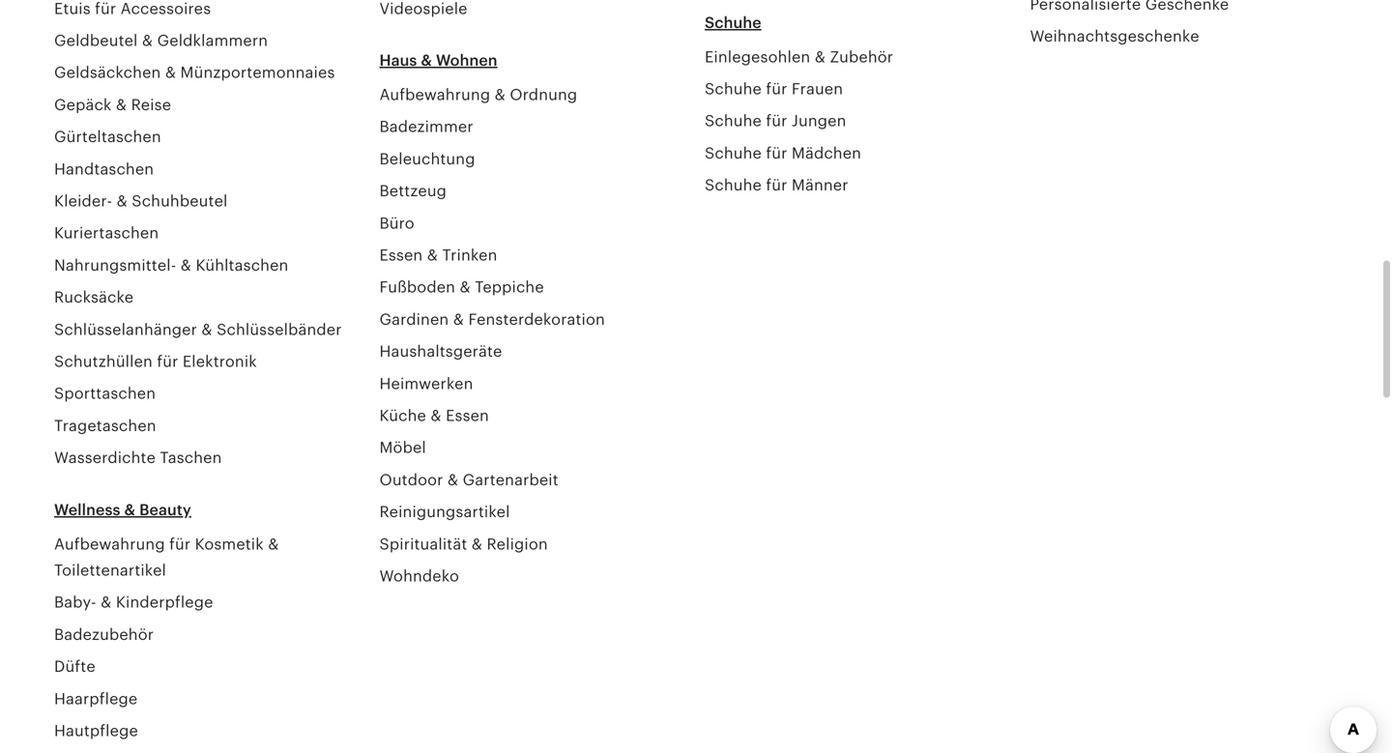 Task type: locate. For each thing, give the bounding box(es) containing it.
schuhe down schuhe für jungen
[[705, 145, 762, 162]]

beleuchtung link
[[380, 150, 475, 168]]

1 schuhe from the top
[[705, 14, 762, 31]]

fensterdekoration
[[468, 311, 605, 328]]

& left reise
[[116, 96, 127, 114]]

1 vertical spatial essen
[[446, 407, 489, 425]]

1 horizontal spatial essen
[[446, 407, 489, 425]]

bettzeug
[[380, 182, 447, 200]]

schuhe for schuhe für männer
[[705, 177, 762, 194]]

& right kosmetik
[[268, 536, 279, 553]]

aufbewahrung for wellness
[[54, 536, 165, 553]]

spiritualität
[[380, 536, 467, 553]]

badezubehör
[[54, 626, 154, 643]]

& up 'frauen'
[[815, 48, 826, 66]]

wellness & beauty
[[54, 501, 191, 519]]

outdoor & gartenarbeit link
[[380, 471, 559, 489]]

aufbewahrung & ordnung
[[380, 86, 578, 104]]

& for beauty
[[124, 501, 136, 519]]

schuhe for schuhe für jungen
[[705, 112, 762, 130]]

tragetaschen link
[[54, 417, 156, 435]]

& right haus
[[421, 52, 432, 69]]

wohndeko
[[380, 568, 459, 585]]

schuhe für jungen link
[[705, 112, 847, 130]]

& right 'baby-'
[[101, 594, 112, 611]]

toilettenartikel
[[54, 562, 166, 579]]

schuhe für männer
[[705, 177, 849, 194]]

elektronik
[[183, 353, 257, 370]]

& up kuriertaschen
[[117, 192, 128, 210]]

einlegesohlen
[[705, 48, 811, 66]]

für down schuhe für frauen link
[[766, 112, 788, 130]]

weihnachtsgeschenke
[[1030, 28, 1200, 45]]

aufbewahrung inside aufbewahrung für kosmetik & toilettenartikel
[[54, 536, 165, 553]]

handtaschen link
[[54, 160, 154, 178]]

schuhe für mädchen link
[[705, 145, 862, 162]]

gepäck
[[54, 96, 112, 114]]

& for wohnen
[[421, 52, 432, 69]]

aufbewahrung up toilettenartikel
[[54, 536, 165, 553]]

münzportemonnaies
[[180, 64, 335, 81]]

aufbewahrung up badezimmer
[[380, 86, 491, 104]]

rucksäcke link
[[54, 289, 134, 306]]

schuhe down schuhe für mädchen link
[[705, 177, 762, 194]]

für for mädchen
[[766, 145, 788, 162]]

& for münzportemonnaies
[[165, 64, 176, 81]]

essen
[[380, 247, 423, 264], [446, 407, 489, 425]]

& for gartenarbeit
[[448, 471, 459, 489]]

& for schlüsselbänder
[[202, 321, 212, 338]]

5 schuhe from the top
[[705, 177, 762, 194]]

4 schuhe from the top
[[705, 145, 762, 162]]

schutzhüllen
[[54, 353, 153, 370]]

& down trinken
[[460, 279, 471, 296]]

für for kosmetik
[[169, 536, 191, 553]]

geldklammern
[[157, 32, 268, 49]]

frauen
[[792, 80, 843, 98]]

& up reinigungsartikel link
[[448, 471, 459, 489]]

0 horizontal spatial essen
[[380, 247, 423, 264]]

1 horizontal spatial aufbewahrung
[[380, 86, 491, 104]]

beleuchtung
[[380, 150, 475, 168]]

hautpflege
[[54, 722, 138, 740]]

& for essen
[[431, 407, 442, 425]]

& inside aufbewahrung für kosmetik & toilettenartikel
[[268, 536, 279, 553]]

tragetaschen
[[54, 417, 156, 435]]

& for zubehör
[[815, 48, 826, 66]]

für inside aufbewahrung für kosmetik & toilettenartikel
[[169, 536, 191, 553]]

küche
[[380, 407, 426, 425]]

gürteltaschen
[[54, 128, 161, 146]]

schuhe down einlegesohlen
[[705, 80, 762, 98]]

für down schuhe für mädchen link
[[766, 177, 788, 194]]

kühltaschen
[[196, 257, 289, 274]]

für for männer
[[766, 177, 788, 194]]

2 schuhe from the top
[[705, 80, 762, 98]]

schuhe für männer link
[[705, 177, 849, 194]]

& up fußboden
[[427, 247, 438, 264]]

& down fußboden & teppiche
[[453, 311, 464, 328]]

& for fensterdekoration
[[453, 311, 464, 328]]

geldsäckchen
[[54, 64, 161, 81]]

essen down heimwerken link
[[446, 407, 489, 425]]

& down the geldbeutel & geldklammern on the top of page
[[165, 64, 176, 81]]

geldsäckchen & münzportemonnaies link
[[54, 64, 335, 81]]

& for schuhbeutel
[[117, 192, 128, 210]]

für for elektronik
[[157, 353, 178, 370]]

für up schuhe für jungen link
[[766, 80, 788, 98]]

0 vertical spatial aufbewahrung
[[380, 86, 491, 104]]

nahrungsmittel-
[[54, 257, 176, 274]]

schuhe up einlegesohlen
[[705, 14, 762, 31]]

essen down büro link
[[380, 247, 423, 264]]

& up the geldsäckchen at the left top
[[142, 32, 153, 49]]

jungen
[[792, 112, 847, 130]]

sporttaschen
[[54, 385, 156, 402]]

1 vertical spatial aufbewahrung
[[54, 536, 165, 553]]

& up elektronik
[[202, 321, 212, 338]]

schlüsselbänder
[[217, 321, 342, 338]]

büro link
[[380, 215, 415, 232]]

geldbeutel & geldklammern link
[[54, 32, 268, 49]]

& for reise
[[116, 96, 127, 114]]

kleider- & schuhbeutel
[[54, 192, 228, 210]]

schuhe for schuhe für frauen
[[705, 80, 762, 98]]

schlüsselanhänger & schlüsselbänder
[[54, 321, 342, 338]]

küche & essen link
[[380, 407, 489, 425]]

kleider- & schuhbeutel link
[[54, 192, 228, 210]]

baby-
[[54, 594, 96, 611]]

spiritualität & religion link
[[380, 536, 548, 553]]

badezimmer link
[[380, 118, 474, 136]]

schuhe für mädchen
[[705, 145, 862, 162]]

reinigungsartikel link
[[380, 503, 510, 521]]

& left "ordnung"
[[495, 86, 506, 104]]

& left beauty
[[124, 501, 136, 519]]

gardinen
[[380, 311, 449, 328]]

für
[[766, 80, 788, 98], [766, 112, 788, 130], [766, 145, 788, 162], [766, 177, 788, 194], [157, 353, 178, 370], [169, 536, 191, 553]]

für down beauty
[[169, 536, 191, 553]]

& left kühltaschen
[[181, 257, 192, 274]]

& right küche
[[431, 407, 442, 425]]

kinderpflege
[[116, 594, 213, 611]]

geldbeutel
[[54, 32, 138, 49]]

schuhe down schuhe für frauen link
[[705, 112, 762, 130]]

0 horizontal spatial aufbewahrung
[[54, 536, 165, 553]]

handtaschen
[[54, 160, 154, 178]]

outdoor
[[380, 471, 443, 489]]

& left religion at the bottom left
[[472, 536, 483, 553]]

3 schuhe from the top
[[705, 112, 762, 130]]

ordnung
[[510, 86, 578, 104]]

für down "schlüsselanhänger & schlüsselbänder"
[[157, 353, 178, 370]]

nahrungsmittel- & kühltaschen link
[[54, 257, 289, 274]]

für up schuhe für männer link
[[766, 145, 788, 162]]



Task type: describe. For each thing, give the bounding box(es) containing it.
einlegesohlen & zubehör link
[[705, 48, 894, 66]]

zubehör
[[830, 48, 894, 66]]

düfte
[[54, 658, 96, 676]]

schlüsselanhänger & schlüsselbänder link
[[54, 321, 342, 338]]

wasserdichte taschen link
[[54, 449, 222, 467]]

gürteltaschen link
[[54, 128, 161, 146]]

für for jungen
[[766, 112, 788, 130]]

& for ordnung
[[495, 86, 506, 104]]

heimwerken link
[[380, 375, 473, 392]]

schuhe für frauen
[[705, 80, 843, 98]]

& for teppiche
[[460, 279, 471, 296]]

haus
[[380, 52, 417, 69]]

haarpflege
[[54, 690, 138, 708]]

hautpflege link
[[54, 722, 138, 740]]

& for kühltaschen
[[181, 257, 192, 274]]

& for trinken
[[427, 247, 438, 264]]

schuhe for schuhe link
[[705, 14, 762, 31]]

& for religion
[[472, 536, 483, 553]]

wohnen
[[436, 52, 498, 69]]

männer
[[792, 177, 849, 194]]

fußboden
[[380, 279, 456, 296]]

mädchen
[[792, 145, 862, 162]]

einlegesohlen & zubehör
[[705, 48, 894, 66]]

fußboden & teppiche link
[[380, 279, 544, 296]]

gardinen & fensterdekoration
[[380, 311, 605, 328]]

schutzhüllen für elektronik
[[54, 353, 257, 370]]

haus & wohnen link
[[380, 52, 498, 69]]

kuriertaschen link
[[54, 225, 159, 242]]

religion
[[487, 536, 548, 553]]

baby- & kinderpflege
[[54, 594, 213, 611]]

schutzhüllen für elektronik link
[[54, 353, 257, 370]]

für for frauen
[[766, 80, 788, 98]]

reinigungsartikel
[[380, 503, 510, 521]]

geldsäckchen & münzportemonnaies
[[54, 64, 335, 81]]

möbel link
[[380, 439, 426, 457]]

wasserdichte taschen
[[54, 449, 222, 467]]

trinken
[[442, 247, 498, 264]]

düfte link
[[54, 658, 96, 676]]

geldbeutel & geldklammern
[[54, 32, 268, 49]]

gepäck & reise link
[[54, 96, 171, 114]]

aufbewahrung für kosmetik & toilettenartikel
[[54, 536, 279, 579]]

haushaltsgeräte
[[380, 343, 502, 360]]

badezubehör link
[[54, 626, 154, 643]]

gartenarbeit
[[463, 471, 559, 489]]

outdoor & gartenarbeit
[[380, 471, 559, 489]]

heimwerken
[[380, 375, 473, 392]]

beauty
[[139, 501, 191, 519]]

fußboden & teppiche
[[380, 279, 544, 296]]

kleider-
[[54, 192, 112, 210]]

& for geldklammern
[[142, 32, 153, 49]]

teppiche
[[475, 279, 544, 296]]

schuhe für jungen
[[705, 112, 847, 130]]

0 vertical spatial essen
[[380, 247, 423, 264]]

weihnachtsgeschenke link
[[1030, 28, 1200, 45]]

aufbewahrung for haus
[[380, 86, 491, 104]]

schuhbeutel
[[132, 192, 228, 210]]

haushaltsgeräte link
[[380, 343, 502, 360]]

schuhe link
[[705, 14, 762, 31]]

bettzeug link
[[380, 182, 447, 200]]

kuriertaschen
[[54, 225, 159, 242]]

wellness
[[54, 501, 120, 519]]

& for kinderpflege
[[101, 594, 112, 611]]

haus & wohnen
[[380, 52, 498, 69]]

schuhe für frauen link
[[705, 80, 843, 98]]

schuhe for schuhe für mädchen
[[705, 145, 762, 162]]

essen & trinken
[[380, 247, 498, 264]]

möbel
[[380, 439, 426, 457]]

taschen
[[160, 449, 222, 467]]

gardinen & fensterdekoration link
[[380, 311, 605, 328]]

wellness & beauty link
[[54, 501, 191, 519]]

badezimmer
[[380, 118, 474, 136]]

küche & essen
[[380, 407, 489, 425]]

rucksäcke
[[54, 289, 134, 306]]

aufbewahrung & ordnung link
[[380, 86, 578, 104]]

sporttaschen link
[[54, 385, 156, 402]]

wasserdichte
[[54, 449, 156, 467]]

wohndeko link
[[380, 568, 459, 585]]

spiritualität & religion
[[380, 536, 548, 553]]

schlüsselanhänger
[[54, 321, 197, 338]]

haarpflege link
[[54, 690, 138, 708]]

reise
[[131, 96, 171, 114]]

kosmetik
[[195, 536, 264, 553]]



Task type: vqa. For each thing, say whether or not it's contained in the screenshot.
Schuhe für Mädchen Schuhe
yes



